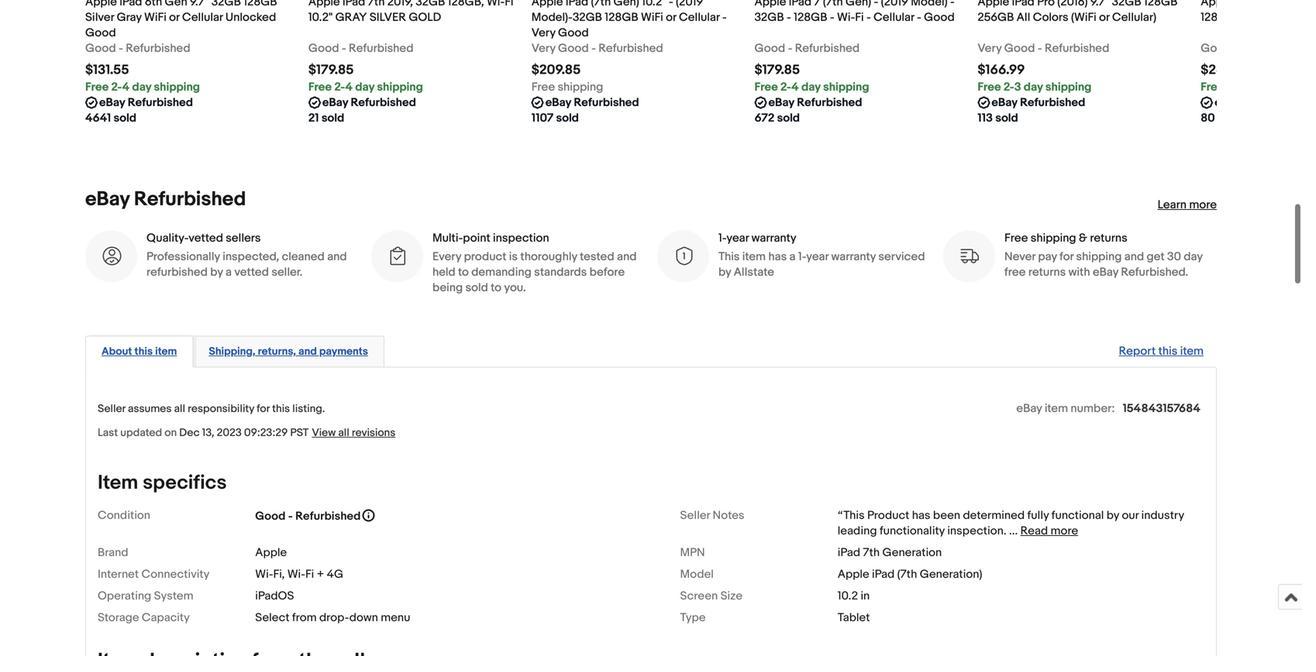 Task type: describe. For each thing, give the bounding box(es) containing it.
ebay refurbished for 672 sold
[[769, 96, 863, 110]]

113 sold text field
[[978, 111, 1019, 126]]

for inside free shipping & returns never pay for shipping and get 30 day free returns with ebay refurbished.
[[1060, 250, 1074, 264]]

13,
[[202, 427, 214, 440]]

1 horizontal spatial warranty
[[832, 250, 876, 264]]

refurbished.
[[1122, 266, 1189, 280]]

read more button
[[1021, 525, 1079, 539]]

revisions
[[352, 427, 396, 440]]

free up 21 sold
[[309, 80, 332, 94]]

very good - refurbished text field for $166.99
[[978, 41, 1110, 56]]

21 sold text field
[[309, 111, 345, 126]]

pst
[[290, 427, 309, 440]]

mpn
[[681, 546, 705, 560]]

good up fi,
[[255, 510, 286, 524]]

specifics
[[143, 472, 227, 496]]

free inside apple ipad 6th gen 9.7" 32gb 128gb silver gray wifi or cellular unlocked good good - refurbished $131.55 free 2-4 day shipping
[[85, 80, 109, 94]]

item inside 1-year warranty this item has a 1-year warranty serviced by allstate
[[743, 250, 766, 264]]

(wifi
[[1072, 10, 1097, 24]]

apple ipad pro (2016) 9.7" 32gb 128gb 256gb all colors (wifi or cellular)
[[978, 0, 1178, 24]]

silver
[[85, 10, 114, 24]]

standards
[[534, 266, 587, 280]]

good inside very good - refurbished $166.99 free 2-3 day shipping
[[1005, 42, 1036, 55]]

returns,
[[258, 346, 296, 359]]

wi- inside apple ipad 7 (7th gen) - (2019 model) - 32gb - 128gb - wi-fi - cellular - good
[[838, 10, 856, 24]]

128gb inside apple ipad (7th gen) 10.2" - (2019 model)-32gb 128gb wifi or cellular - very good very good - refurbished $209.85 free shipping
[[605, 10, 639, 24]]

refurbished inside very good - refurbished $166.99 free 2-3 day shipping
[[1045, 42, 1110, 55]]

3 inside the good - refurbished $259.99 free 2-3 day shippin
[[1238, 80, 1245, 94]]

1 vertical spatial year
[[807, 250, 829, 264]]

drop-
[[320, 611, 350, 625]]

0 horizontal spatial fi
[[306, 568, 314, 582]]

free 2-4 day shipping text field for $131.55
[[85, 80, 200, 95]]

with details__icon image for professionally inspected, cleaned and refurbished by a vetted seller.
[[101, 246, 122, 267]]

4 inside apple ipad 6th gen 9.7" 32gb 128gb silver gray wifi or cellular unlocked good good - refurbished $131.55 free 2-4 day shipping
[[122, 80, 130, 94]]

has inside "this product has been determined fully functional by our industry leading functionality inspection. ...
[[913, 509, 931, 523]]

gen) inside apple ipad (7th gen) 10.2" - (2019 model)-32gb 128gb wifi or cellular - very good very good - refurbished $209.85 free shipping
[[614, 0, 640, 9]]

7th inside apple ipad 7th 2019, 32gb 128gb, wi-fi 10.2" gray silver gold
[[368, 0, 385, 9]]

30
[[1168, 250, 1182, 264]]

cellular inside apple ipad 7 (7th gen) - (2019 model) - 32gb - 128gb - wi-fi - cellular - good
[[874, 10, 915, 24]]

wi-fi, wi-fi + 4g
[[255, 568, 344, 582]]

$209.85 text field
[[532, 62, 581, 78]]

screen
[[681, 590, 718, 604]]

80
[[1201, 111, 1216, 125]]

apple ipad 6th gen 9.7" 32gb 128gb silver gray wifi or cellular unlocked good good - refurbished $131.55 free 2-4 day shipping
[[85, 0, 277, 94]]

1107 sold text field
[[532, 111, 579, 126]]

with details__icon image for this item has a 1-year warranty serviced by allstate
[[673, 246, 694, 267]]

down
[[350, 611, 378, 625]]

connectivity
[[142, 568, 210, 582]]

$179.85 text field for 21
[[309, 62, 354, 78]]

with
[[1069, 266, 1091, 280]]

about
[[102, 346, 132, 359]]

$259.99 text field
[[1201, 62, 1250, 78]]

gen
[[165, 0, 187, 9]]

2- inside very good - refurbished $166.99 free 2-3 day shipping
[[1004, 80, 1015, 94]]

4641
[[85, 111, 111, 125]]

good - refurbished text field for -
[[755, 41, 860, 56]]

shippin
[[1269, 80, 1303, 94]]

80 sold text field
[[1201, 111, 1241, 126]]

apple ipad (7th generation)
[[838, 568, 983, 582]]

$179.85 text field for 672
[[755, 62, 800, 78]]

gold
[[409, 10, 441, 24]]

storage
[[98, 611, 139, 625]]

screen size
[[681, 590, 743, 604]]

tab list containing about this item
[[85, 333, 1218, 368]]

ebay refurbished text field for $209.85
[[546, 95, 640, 111]]

is
[[509, 250, 518, 264]]

assumes
[[128, 403, 172, 416]]

and inside multi-point inspection every product is thoroughly tested and held to demanding standards before being sold to you.
[[617, 250, 637, 264]]

ipad for apple ipad 7th 2019, 32gb 128gb, wi-fi 10.2" gray silver gold
[[343, 0, 366, 9]]

good down silver
[[85, 26, 116, 40]]

0 vertical spatial returns
[[1091, 232, 1128, 245]]

very up the $209.85 text box on the left of page
[[532, 42, 556, 55]]

113
[[978, 111, 994, 125]]

inspected,
[[223, 250, 279, 264]]

last updated on dec 13, 2023 09:23:29 pst view all revisions
[[98, 427, 396, 440]]

4641 sold
[[85, 111, 136, 125]]

product
[[464, 250, 507, 264]]

inspection.
[[948, 525, 1007, 539]]

2019,
[[388, 0, 413, 9]]

read
[[1021, 525, 1049, 539]]

our
[[1123, 509, 1140, 523]]

free shipping & returns never pay for shipping and get 30 day free returns with ebay refurbished.
[[1005, 232, 1203, 280]]

more for learn more
[[1190, 198, 1218, 212]]

apple ipad (7th gen) 10.2" - (2019 model)-32gb 128gb wifi or cellular - very good very good - refurbished $209.85 free shipping
[[532, 0, 727, 94]]

good inside apple ipad 7 (7th gen) - (2019 model) - 32gb - 128gb - wi-fi - cellular - good
[[925, 10, 955, 24]]

ipad 7th generation
[[838, 546, 942, 560]]

multi-point inspection every product is thoroughly tested and held to demanding standards before being sold to you.
[[433, 232, 637, 295]]

0 vertical spatial warranty
[[752, 232, 797, 245]]

32gb inside apple ipad 7 (7th gen) - (2019 model) - 32gb - 128gb - wi-fi - cellular - good
[[755, 10, 785, 24]]

seller for seller assumes all responsibility for this listing.
[[98, 403, 126, 416]]

by inside "this product has been determined fully functional by our industry leading functionality inspection. ...
[[1107, 509, 1120, 523]]

about this item button
[[102, 345, 177, 359]]

all
[[1017, 10, 1031, 24]]

ipad for apple ipad 7 (7th gen) - (2019 model) - 32gb - 128gb - wi-fi - cellular - good
[[789, 0, 812, 9]]

0 horizontal spatial year
[[727, 232, 749, 245]]

ipad for apple ipad 6th gen 9.7" 32gb 128gb silver gray wifi or cellular unlocked good good - refurbished $131.55 free 2-4 day shipping
[[120, 0, 142, 9]]

size
[[721, 590, 743, 604]]

a inside 1-year warranty this item has a 1-year warranty serviced by allstate
[[790, 250, 796, 264]]

model)-
[[532, 10, 573, 24]]

ebay inside free shipping & returns never pay for shipping and get 30 day free returns with ebay refurbished.
[[1093, 266, 1119, 280]]

point
[[463, 232, 491, 245]]

$209.85
[[532, 62, 581, 78]]

and inside free shipping & returns never pay for shipping and get 30 day free returns with ebay refurbished.
[[1125, 250, 1145, 264]]

(7th for apple ipad (7th gen) 10.2" - (2019 model)-32gb 128gb wifi or cellular - very good very good - refurbished $209.85 free shipping
[[591, 0, 611, 9]]

item inside about this item button
[[155, 346, 177, 359]]

$166.99 text field
[[978, 62, 1026, 78]]

professionally
[[147, 250, 220, 264]]

and inside quality-vetted sellers professionally inspected, cleaned and refurbished by a vetted seller.
[[327, 250, 347, 264]]

1 vertical spatial all
[[338, 427, 350, 440]]

last
[[98, 427, 118, 440]]

functionality
[[880, 525, 945, 539]]

allstate
[[734, 266, 775, 280]]

very good - refurbished text field for $209.85
[[532, 41, 664, 56]]

item specifics
[[98, 472, 227, 496]]

ebay refurbished text field for $166.99
[[992, 95, 1086, 111]]

apple for apple ipad pro (2016) 9.7" 32gb 128gb 256gb all colors (wifi or cellular)
[[978, 0, 1010, 9]]

good - refurbished $259.99 free 2-3 day shippin
[[1201, 42, 1303, 94]]

2- for 672
[[781, 80, 792, 94]]

1 horizontal spatial 7th
[[864, 546, 880, 560]]

9.7" for apple ipad pro (2016) 9.7" 32gb 128gb 256gb all colors (wifi or cellular)
[[1091, 0, 1110, 9]]

demanding
[[472, 266, 532, 280]]

generation
[[883, 546, 942, 560]]

multi-
[[433, 232, 463, 245]]

learn more link
[[1158, 198, 1218, 212]]

colors
[[1034, 10, 1069, 24]]

wifi inside apple ipad (7th gen) 10.2" - (2019 model)-32gb 128gb wifi or cellular - very good very good - refurbished $209.85 free shipping
[[641, 10, 664, 24]]

(2019 for apple ipad (7th gen) 10.2" - (2019 model)-32gb 128gb wifi or cellular - very good very good - refurbished $209.85 free shipping
[[676, 0, 704, 9]]

select from drop-down menu
[[255, 611, 411, 625]]

0 vertical spatial all
[[174, 403, 185, 416]]

functional
[[1052, 509, 1105, 523]]

4641 sold text field
[[85, 111, 136, 126]]

ebay for 21
[[323, 96, 348, 110]]

154843157684
[[1123, 402, 1201, 416]]

report this item link
[[1112, 337, 1212, 367]]

refurbished inside apple ipad (7th gen) 10.2" - (2019 model)-32gb 128gb wifi or cellular - very good very good - refurbished $209.85 free shipping
[[599, 42, 664, 55]]

about this item
[[102, 346, 177, 359]]

item left number:
[[1045, 402, 1069, 416]]

determined
[[964, 509, 1025, 523]]

apple for apple ipad 7th 2019, 32gb 128gb, wi-fi 10.2" gray silver gold
[[309, 0, 340, 9]]

get
[[1147, 250, 1165, 264]]

good up $209.85
[[558, 42, 589, 55]]

internet connectivity
[[98, 568, 210, 582]]

free inside free shipping & returns never pay for shipping and get 30 day free returns with ebay refurbished.
[[1005, 232, 1029, 245]]

113 sold
[[978, 111, 1019, 125]]

ipad for apple ipad (7th gen) 10.2" - (2019 model)-32gb 128gb wifi or cellular - very good very good - refurbished $209.85 free shipping
[[566, 0, 589, 9]]

product
[[868, 509, 910, 523]]

1 horizontal spatial this
[[272, 403, 290, 416]]

free inside very good - refurbished $166.99 free 2-3 day shipping
[[978, 80, 1002, 94]]

seller.
[[272, 266, 303, 280]]

this for about
[[135, 346, 153, 359]]

Free 2-4 day shipping text field
[[755, 80, 870, 95]]

fully
[[1028, 509, 1050, 523]]

2- for 21
[[335, 80, 346, 94]]

shipping,
[[209, 346, 256, 359]]

(7th inside apple ipad 7 (7th gen) - (2019 model) - 32gb - 128gb - wi-fi - cellular - good
[[824, 0, 844, 9]]

or for apple ipad pro (2016) 9.7" 32gb 128gb 256gb all colors (wifi or cellular)
[[1100, 10, 1110, 24]]

operating system
[[98, 590, 194, 604]]

good up free 2-4 day shipping text box
[[755, 42, 786, 55]]

refurbished inside apple ipad 6th gen 9.7" 32gb 128gb silver gray wifi or cellular unlocked good good - refurbished $131.55 free 2-4 day shipping
[[126, 42, 191, 55]]

sold for 672 sold
[[778, 111, 800, 125]]

cleaned
[[282, 250, 325, 264]]

very good - refurbished $166.99 free 2-3 day shipping
[[978, 42, 1110, 94]]

good down gray
[[309, 42, 339, 55]]

apple ipad 8 (8th g
[[1201, 0, 1303, 24]]

8
[[1261, 0, 1268, 9]]

$179.85 for 21
[[309, 62, 354, 78]]

sold inside multi-point inspection every product is thoroughly tested and held to demanding standards before being sold to you.
[[466, 281, 488, 295]]

cellular inside apple ipad 6th gen 9.7" 32gb 128gb silver gray wifi or cellular unlocked good good - refurbished $131.55 free 2-4 day shipping
[[182, 10, 223, 24]]

ebay for 113
[[992, 96, 1018, 110]]

2- inside apple ipad 6th gen 9.7" 32gb 128gb silver gray wifi or cellular unlocked good good - refurbished $131.55 free 2-4 day shipping
[[111, 80, 122, 94]]

cellular)
[[1113, 10, 1157, 24]]

good - refurbished $179.85 free 2-4 day shipping for -
[[755, 42, 870, 94]]

2- for 80
[[1227, 80, 1238, 94]]

(2016)
[[1058, 0, 1088, 9]]

apple for apple ipad 8 (8th g
[[1201, 0, 1233, 9]]

fi,
[[273, 568, 285, 582]]

1 horizontal spatial vetted
[[234, 266, 269, 280]]

(7th for apple ipad (7th generation)
[[898, 568, 918, 582]]

free up the 672
[[755, 80, 778, 94]]

ebay refurbished text field for $131.55
[[99, 95, 193, 111]]

very down the model)-
[[532, 26, 556, 40]]

brand
[[98, 546, 128, 560]]

more for read more
[[1051, 525, 1079, 539]]



Task type: vqa. For each thing, say whether or not it's contained in the screenshot.


Task type: locate. For each thing, give the bounding box(es) containing it.
quality-vetted sellers professionally inspected, cleaned and refurbished by a vetted seller.
[[147, 232, 347, 280]]

1 good - refurbished text field from the left
[[85, 41, 191, 56]]

sold inside 'text box'
[[778, 111, 800, 125]]

returns right &
[[1091, 232, 1128, 245]]

2 $179.85 text field from the left
[[755, 62, 800, 78]]

by inside 1-year warranty this item has a 1-year warranty serviced by allstate
[[719, 266, 732, 280]]

2 $179.85 from the left
[[755, 62, 800, 78]]

1107 sold
[[532, 111, 579, 125]]

sold
[[114, 111, 136, 125], [322, 111, 345, 125], [556, 111, 579, 125], [778, 111, 800, 125], [996, 111, 1019, 125], [1218, 111, 1241, 125], [466, 281, 488, 295]]

good - refurbished $179.85 free 2-4 day shipping down gray
[[309, 42, 423, 94]]

for up 09:23:29
[[257, 403, 270, 416]]

sold for 113 sold
[[996, 111, 1019, 125]]

ipados
[[255, 590, 294, 604]]

apple left the 7
[[755, 0, 787, 9]]

this inside button
[[135, 346, 153, 359]]

ebay refurbished text field up 4641 sold
[[99, 95, 193, 111]]

ipad
[[120, 0, 142, 9], [343, 0, 366, 9], [566, 0, 589, 9], [789, 0, 812, 9], [1013, 0, 1035, 9], [1236, 0, 1258, 9], [838, 546, 861, 560], [872, 568, 895, 582]]

2 ebay refurbished text field from the left
[[323, 95, 416, 111]]

128gb up unlocked in the top of the page
[[244, 0, 277, 9]]

apple inside apple ipad 6th gen 9.7" 32gb 128gb silver gray wifi or cellular unlocked good good - refurbished $131.55 free 2-4 day shipping
[[85, 0, 117, 9]]

free inside the good - refurbished $259.99 free 2-3 day shippin
[[1201, 80, 1225, 94]]

2- inside the good - refurbished $259.99 free 2-3 day shippin
[[1227, 80, 1238, 94]]

tested
[[580, 250, 615, 264]]

ipad for apple ipad 8 (8th g
[[1236, 0, 1258, 9]]

ebay refurbished text field down very good - refurbished $166.99 free 2-3 day shipping
[[992, 95, 1086, 111]]

32gb inside apple ipad 7th 2019, 32gb 128gb, wi-fi 10.2" gray silver gold
[[416, 0, 445, 9]]

ebay refurbished down 'free shipping' text box
[[546, 96, 640, 110]]

free down $259.99 text field on the top right
[[1201, 80, 1225, 94]]

0 horizontal spatial 9.7"
[[190, 0, 209, 9]]

0 horizontal spatial (7th
[[591, 0, 611, 9]]

pro
[[1038, 0, 1055, 9]]

1 horizontal spatial good - refurbished text field
[[755, 41, 860, 56]]

condition
[[98, 509, 150, 523]]

1 horizontal spatial cellular
[[679, 10, 720, 24]]

9.7" for apple ipad 6th gen 9.7" 32gb 128gb silver gray wifi or cellular unlocked good good - refurbished $131.55 free 2-4 day shipping
[[190, 0, 209, 9]]

seller left notes
[[681, 509, 711, 523]]

1 2- from the left
[[111, 80, 122, 94]]

1 horizontal spatial year
[[807, 250, 829, 264]]

2 9.7" from the left
[[1091, 0, 1110, 9]]

0 horizontal spatial 7th
[[368, 0, 385, 9]]

1 wifi from the left
[[144, 10, 167, 24]]

- inside the good - refurbished $259.99 free 2-3 day shippin
[[1235, 42, 1239, 55]]

tab list
[[85, 333, 1218, 368]]

0 horizontal spatial good - refurbished $179.85 free 2-4 day shipping
[[309, 42, 423, 94]]

9.7" inside apple ipad 6th gen 9.7" 32gb 128gb silver gray wifi or cellular unlocked good good - refurbished $131.55 free 2-4 day shipping
[[190, 0, 209, 9]]

672 sold
[[755, 111, 800, 125]]

1 horizontal spatial 4
[[346, 80, 353, 94]]

2 vertical spatial fi
[[306, 568, 314, 582]]

1 3 from the left
[[1015, 80, 1022, 94]]

1 vertical spatial 1-
[[799, 250, 807, 264]]

3 or from the left
[[1100, 10, 1110, 24]]

Good - Refurbished text field
[[309, 41, 414, 56], [755, 41, 860, 56]]

to down demanding
[[491, 281, 502, 295]]

apple up 256gb
[[978, 0, 1010, 9]]

$259.99
[[1201, 62, 1250, 78]]

all right view
[[338, 427, 350, 440]]

shipping inside very good - refurbished $166.99 free 2-3 day shipping
[[1046, 80, 1092, 94]]

2 gen) from the left
[[846, 0, 872, 9]]

cellular
[[182, 10, 223, 24], [679, 10, 720, 24], [874, 10, 915, 24]]

day inside free shipping & returns never pay for shipping and get 30 day free returns with ebay refurbished.
[[1185, 250, 1203, 264]]

- inside apple ipad 6th gen 9.7" 32gb 128gb silver gray wifi or cellular unlocked good good - refurbished $131.55 free 2-4 day shipping
[[119, 42, 123, 55]]

4 for 21
[[346, 80, 353, 94]]

0 horizontal spatial ebay refurbished text field
[[769, 95, 863, 111]]

0 vertical spatial for
[[1060, 250, 1074, 264]]

shipping inside apple ipad (7th gen) 10.2" - (2019 model)-32gb 128gb wifi or cellular - very good very good - refurbished $209.85 free shipping
[[558, 80, 604, 94]]

seller for seller notes
[[681, 509, 711, 523]]

free down the $209.85 text box on the left of page
[[532, 80, 555, 94]]

1 or from the left
[[169, 10, 180, 24]]

apple for apple ipad (7th generation)
[[838, 568, 870, 582]]

ebay for 4641
[[99, 96, 125, 110]]

1 vertical spatial has
[[913, 509, 931, 523]]

free 2-4 day shipping text field up 21 sold
[[309, 80, 423, 95]]

0 horizontal spatial 4
[[122, 80, 130, 94]]

a right this
[[790, 250, 796, 264]]

notes
[[713, 509, 745, 523]]

1 horizontal spatial all
[[338, 427, 350, 440]]

1 horizontal spatial returns
[[1091, 232, 1128, 245]]

1 horizontal spatial 10.2"
[[642, 0, 667, 9]]

(2019 inside apple ipad (7th gen) 10.2" - (2019 model)-32gb 128gb wifi or cellular - very good very good - refurbished $209.85 free shipping
[[676, 0, 704, 9]]

(8th
[[1271, 0, 1291, 9]]

2 4 from the left
[[346, 80, 353, 94]]

1 horizontal spatial ebay refurbished text field
[[323, 95, 416, 111]]

2 horizontal spatial 4
[[792, 80, 799, 94]]

+
[[317, 568, 324, 582]]

2 2- from the left
[[335, 80, 346, 94]]

1 horizontal spatial 1-
[[799, 250, 807, 264]]

good down model)
[[925, 10, 955, 24]]

ebay refurbished down free 2-3 day shipping text field
[[992, 96, 1086, 110]]

good
[[925, 10, 955, 24], [85, 26, 116, 40], [558, 26, 589, 40], [85, 42, 116, 55], [309, 42, 339, 55], [558, 42, 589, 55], [755, 42, 786, 55], [1005, 42, 1036, 55], [1201, 42, 1232, 55], [255, 510, 286, 524]]

7th
[[368, 0, 385, 9], [864, 546, 880, 560]]

0 horizontal spatial 3
[[1015, 80, 1022, 94]]

ebay for 672
[[769, 96, 795, 110]]

ebay refurbished text field up 21 sold
[[323, 95, 416, 111]]

apple
[[85, 0, 117, 9], [309, 0, 340, 9], [532, 0, 563, 9], [755, 0, 787, 9], [978, 0, 1010, 9], [1201, 0, 1233, 9], [255, 546, 287, 560], [838, 568, 870, 582]]

apple up silver
[[85, 0, 117, 9]]

2- up 672 sold 'text box'
[[781, 80, 792, 94]]

4
[[122, 80, 130, 94], [346, 80, 353, 94], [792, 80, 799, 94]]

3 inside very good - refurbished $166.99 free 2-3 day shipping
[[1015, 80, 1022, 94]]

sold for 1107 sold
[[556, 111, 579, 125]]

128gb inside apple ipad 7 (7th gen) - (2019 model) - 32gb - 128gb - wi-fi - cellular - good
[[794, 10, 828, 24]]

view
[[312, 427, 336, 440]]

apple inside apple ipad (7th gen) 10.2" - (2019 model)-32gb 128gb wifi or cellular - very good very good - refurbished $209.85 free shipping
[[532, 0, 563, 9]]

with details__icon image
[[101, 246, 122, 267], [387, 246, 408, 267], [673, 246, 694, 267], [959, 246, 980, 267]]

payments
[[319, 346, 368, 359]]

eBay Refurbished text field
[[99, 95, 193, 111], [323, 95, 416, 111], [546, 95, 640, 111]]

0 vertical spatial 1-
[[719, 232, 727, 245]]

good - refurbished text field up $259.99
[[1201, 41, 1303, 56]]

good up the $131.55
[[85, 42, 116, 55]]

by inside quality-vetted sellers professionally inspected, cleaned and refurbished by a vetted seller.
[[210, 266, 223, 280]]

4 with details__icon image from the left
[[959, 246, 980, 267]]

this right about
[[135, 346, 153, 359]]

0 vertical spatial a
[[790, 250, 796, 264]]

1 cellular from the left
[[182, 10, 223, 24]]

or inside apple ipad (7th gen) 10.2" - (2019 model)-32gb 128gb wifi or cellular - very good very good - refurbished $209.85 free shipping
[[666, 10, 677, 24]]

80 sold
[[1201, 111, 1241, 125]]

3 2- from the left
[[781, 80, 792, 94]]

0 vertical spatial more
[[1190, 198, 1218, 212]]

3 down $259.99
[[1238, 80, 1245, 94]]

Good - Refurbished text field
[[85, 41, 191, 56], [1201, 41, 1303, 56]]

warranty up allstate
[[752, 232, 797, 245]]

1 vertical spatial seller
[[681, 509, 711, 523]]

&
[[1080, 232, 1088, 245]]

shipping
[[154, 80, 200, 94], [377, 80, 423, 94], [558, 80, 604, 94], [824, 80, 870, 94], [1046, 80, 1092, 94], [1031, 232, 1077, 245], [1077, 250, 1123, 264]]

$179.85 up free 2-4 day shipping text box
[[755, 62, 800, 78]]

vetted down inspected,
[[234, 266, 269, 280]]

0 horizontal spatial returns
[[1029, 266, 1067, 280]]

(7th inside apple ipad (7th gen) 10.2" - (2019 model)-32gb 128gb wifi or cellular - very good very good - refurbished $209.85 free shipping
[[591, 0, 611, 9]]

1- up this
[[719, 232, 727, 245]]

1-year warranty this item has a 1-year warranty serviced by allstate
[[719, 232, 926, 280]]

7th up the "silver"
[[368, 0, 385, 9]]

21
[[309, 111, 319, 125]]

day
[[132, 80, 151, 94], [356, 80, 375, 94], [802, 80, 821, 94], [1024, 80, 1044, 94], [1248, 80, 1267, 94], [1185, 250, 1203, 264]]

very
[[532, 26, 556, 40], [532, 42, 556, 55], [978, 42, 1002, 55]]

ebay refurbished text field for $259.99
[[1215, 95, 1303, 111]]

generation)
[[920, 568, 983, 582]]

256gb
[[978, 10, 1015, 24]]

1 horizontal spatial gen)
[[846, 0, 872, 9]]

silver
[[370, 10, 406, 24]]

1 good - refurbished $179.85 free 2-4 day shipping from the left
[[309, 42, 423, 94]]

apple ipad 7 (7th gen) - (2019 model) - 32gb - 128gb - wi-fi - cellular - good
[[755, 0, 955, 24]]

apple inside apple ipad pro (2016) 9.7" 32gb 128gb 256gb all colors (wifi or cellular)
[[978, 0, 1010, 9]]

free down the $166.99 text box
[[978, 80, 1002, 94]]

2- down the $166.99 text box
[[1004, 80, 1015, 94]]

2 good - refurbished text field from the left
[[755, 41, 860, 56]]

day inside very good - refurbished $166.99 free 2-3 day shipping
[[1024, 80, 1044, 94]]

10.2" inside apple ipad (7th gen) 10.2" - (2019 model)-32gb 128gb wifi or cellular - very good very good - refurbished $209.85 free shipping
[[642, 0, 667, 9]]

model
[[681, 568, 714, 582]]

cellular inside apple ipad (7th gen) 10.2" - (2019 model)-32gb 128gb wifi or cellular - very good very good - refurbished $209.85 free shipping
[[679, 10, 720, 24]]

1 horizontal spatial seller
[[681, 509, 711, 523]]

1 horizontal spatial has
[[913, 509, 931, 523]]

year
[[727, 232, 749, 245], [807, 250, 829, 264]]

wi- inside apple ipad 7th 2019, 32gb 128gb, wi-fi 10.2" gray silver gold
[[487, 0, 505, 9]]

1 free 2-4 day shipping text field from the left
[[85, 80, 200, 95]]

Free 2-3 day shipping text field
[[978, 80, 1092, 95]]

listing.
[[293, 403, 325, 416]]

0 vertical spatial 7th
[[368, 0, 385, 9]]

more right "learn"
[[1190, 198, 1218, 212]]

report
[[1120, 345, 1157, 359]]

report this item
[[1120, 345, 1204, 359]]

ebay refurbished down "free 2-3 day shippin" text box
[[1215, 96, 1303, 110]]

0 horizontal spatial this
[[135, 346, 153, 359]]

2 cellular from the left
[[679, 10, 720, 24]]

1 vertical spatial to
[[491, 281, 502, 295]]

fi inside apple ipad 7 (7th gen) - (2019 model) - 32gb - 128gb - wi-fi - cellular - good
[[856, 10, 864, 24]]

1 horizontal spatial or
[[666, 10, 677, 24]]

0 horizontal spatial $179.85 text field
[[309, 62, 354, 78]]

Very Good - Refurbished text field
[[532, 41, 664, 56], [978, 41, 1110, 56]]

ebay for 80
[[1215, 96, 1241, 110]]

2 horizontal spatial fi
[[856, 10, 864, 24]]

1 vertical spatial a
[[226, 266, 232, 280]]

4 down the $131.55 text box at the top of the page
[[122, 80, 130, 94]]

2 with details__icon image from the left
[[387, 246, 408, 267]]

gray
[[117, 10, 142, 24]]

0 horizontal spatial good - refurbished text field
[[309, 41, 414, 56]]

learn
[[1158, 198, 1187, 212]]

ipad for apple ipad (7th generation)
[[872, 568, 895, 582]]

fi
[[505, 0, 514, 9], [856, 10, 864, 24], [306, 568, 314, 582]]

good - refurbished $179.85 free 2-4 day shipping up 672 sold 'text box'
[[755, 42, 870, 94]]

5 2- from the left
[[1227, 80, 1238, 94]]

1 horizontal spatial for
[[1060, 250, 1074, 264]]

2 good - refurbished text field from the left
[[1201, 41, 1303, 56]]

good inside the good - refurbished $259.99 free 2-3 day shippin
[[1201, 42, 1232, 55]]

1 ebay refurbished text field from the left
[[769, 95, 863, 111]]

for right pay
[[1060, 250, 1074, 264]]

apple for apple ipad 7 (7th gen) - (2019 model) - 32gb - 128gb - wi-fi - cellular - good
[[755, 0, 787, 9]]

item
[[98, 472, 138, 496]]

and right returns,
[[299, 346, 317, 359]]

with details__icon image for never pay for shipping and get 30 day free returns with ebay refurbished.
[[959, 246, 980, 267]]

good - refurbished text field down gray
[[85, 41, 191, 56]]

0 vertical spatial fi
[[505, 0, 514, 9]]

good - refurbished text field up free 2-4 day shipping text box
[[755, 41, 860, 56]]

3 down $166.99
[[1015, 80, 1022, 94]]

item right about
[[155, 346, 177, 359]]

1 vertical spatial vetted
[[234, 266, 269, 280]]

good up the $166.99 text box
[[1005, 42, 1036, 55]]

3 cellular from the left
[[874, 10, 915, 24]]

ipad inside apple ipad (7th gen) 10.2" - (2019 model)-32gb 128gb wifi or cellular - very good very good - refurbished $209.85 free shipping
[[566, 0, 589, 9]]

ipad inside the apple ipad 8 (8th g
[[1236, 0, 1258, 9]]

0 horizontal spatial gen)
[[614, 0, 640, 9]]

Free 2-4 day shipping text field
[[85, 80, 200, 95], [309, 80, 423, 95]]

1 horizontal spatial free 2-4 day shipping text field
[[309, 80, 423, 95]]

free down the $131.55
[[85, 80, 109, 94]]

pay
[[1039, 250, 1058, 264]]

this left listing.
[[272, 403, 290, 416]]

wifi inside apple ipad 6th gen 9.7" 32gb 128gb silver gray wifi or cellular unlocked good good - refurbished $131.55 free 2-4 day shipping
[[144, 10, 167, 24]]

and inside button
[[299, 346, 317, 359]]

sold for 4641 sold
[[114, 111, 136, 125]]

0 horizontal spatial (2019
[[676, 0, 704, 9]]

warranty
[[752, 232, 797, 245], [832, 250, 876, 264]]

apple for apple ipad 6th gen 9.7" 32gb 128gb silver gray wifi or cellular unlocked good good - refurbished $131.55 free 2-4 day shipping
[[85, 0, 117, 9]]

storage capacity
[[98, 611, 190, 625]]

warranty left "serviced"
[[832, 250, 876, 264]]

2023
[[217, 427, 242, 440]]

32gb inside apple ipad 6th gen 9.7" 32gb 128gb silver gray wifi or cellular unlocked good good - refurbished $131.55 free 2-4 day shipping
[[212, 0, 241, 9]]

ipad inside apple ipad pro (2016) 9.7" 32gb 128gb 256gb all colors (wifi or cellular)
[[1013, 0, 1035, 9]]

2 horizontal spatial (7th
[[898, 568, 918, 582]]

1 horizontal spatial ebay refurbished text field
[[992, 95, 1086, 111]]

2 or from the left
[[666, 10, 677, 24]]

1 horizontal spatial 3
[[1238, 80, 1245, 94]]

ipad inside apple ipad 7th 2019, 32gb 128gb, wi-fi 10.2" gray silver gold
[[343, 0, 366, 9]]

this
[[1159, 345, 1178, 359], [135, 346, 153, 359], [272, 403, 290, 416]]

4 2- from the left
[[1004, 80, 1015, 94]]

very inside very good - refurbished $166.99 free 2-3 day shipping
[[978, 42, 1002, 55]]

or inside apple ipad pro (2016) 9.7" 32gb 128gb 256gb all colors (wifi or cellular)
[[1100, 10, 1110, 24]]

0 horizontal spatial good - refurbished text field
[[85, 41, 191, 56]]

1 horizontal spatial good - refurbished text field
[[1201, 41, 1303, 56]]

gen) inside apple ipad 7 (7th gen) - (2019 model) - 32gb - 128gb - wi-fi - cellular - good
[[846, 0, 872, 9]]

seller up last
[[98, 403, 126, 416]]

0 vertical spatial year
[[727, 232, 749, 245]]

sold right "21"
[[322, 111, 345, 125]]

0 horizontal spatial $179.85
[[309, 62, 354, 78]]

day inside the good - refurbished $259.99 free 2-3 day shippin
[[1248, 80, 1267, 94]]

item inside report this item link
[[1181, 345, 1204, 359]]

ebay refurbished for 80 sold
[[1215, 96, 1303, 110]]

on
[[165, 427, 177, 440]]

ebay refurbished text field for $179.85
[[769, 95, 863, 111]]

1- right this
[[799, 250, 807, 264]]

sold right the 80
[[1218, 111, 1241, 125]]

sold right "4641" at the left top
[[114, 111, 136, 125]]

to
[[458, 266, 469, 280], [491, 281, 502, 295]]

0 vertical spatial has
[[769, 250, 787, 264]]

1 horizontal spatial a
[[790, 250, 796, 264]]

gen)
[[614, 0, 640, 9], [846, 0, 872, 9]]

128gb inside apple ipad pro (2016) 9.7" 32gb 128gb 256gb all colors (wifi or cellular)
[[1145, 0, 1178, 9]]

1 horizontal spatial (2019
[[882, 0, 909, 9]]

2- down $259.99 text field on the top right
[[1227, 80, 1238, 94]]

1 vertical spatial warranty
[[832, 250, 876, 264]]

(2019 inside apple ipad 7 (7th gen) - (2019 model) - 32gb - 128gb - wi-fi - cellular - good
[[882, 0, 909, 9]]

item
[[743, 250, 766, 264], [1181, 345, 1204, 359], [155, 346, 177, 359], [1045, 402, 1069, 416]]

good - refurbished text field for $131.55
[[85, 41, 191, 56]]

672 sold text field
[[755, 111, 800, 126]]

2 3 from the left
[[1238, 80, 1245, 94]]

32gb inside apple ipad (7th gen) 10.2" - (2019 model)-32gb 128gb wifi or cellular - very good very good - refurbished $209.85 free shipping
[[573, 10, 603, 24]]

ebay refurbished for 4641 sold
[[99, 96, 193, 110]]

2-
[[111, 80, 122, 94], [335, 80, 346, 94], [781, 80, 792, 94], [1004, 80, 1015, 94], [1227, 80, 1238, 94]]

and right cleaned
[[327, 250, 347, 264]]

1 horizontal spatial by
[[719, 266, 732, 280]]

1 horizontal spatial very good - refurbished text field
[[978, 41, 1110, 56]]

1 vertical spatial more
[[1051, 525, 1079, 539]]

(2019 for apple ipad 7 (7th gen) - (2019 model) - 32gb - 128gb - wi-fi - cellular - good
[[882, 0, 909, 9]]

1 $179.85 from the left
[[309, 62, 354, 78]]

industry
[[1142, 509, 1185, 523]]

1 $179.85 text field from the left
[[309, 62, 354, 78]]

returns down pay
[[1029, 266, 1067, 280]]

$179.85 text field up free 2-4 day shipping text box
[[755, 62, 800, 78]]

item right report
[[1181, 345, 1204, 359]]

item up allstate
[[743, 250, 766, 264]]

2- up 21 sold
[[335, 80, 346, 94]]

free 2-4 day shipping text field for $179.85
[[309, 80, 423, 95]]

apple inside apple ipad 7 (7th gen) - (2019 model) - 32gb - 128gb - wi-fi - cellular - good
[[755, 0, 787, 9]]

1 horizontal spatial 9.7"
[[1091, 0, 1110, 9]]

by
[[210, 266, 223, 280], [719, 266, 732, 280], [1107, 509, 1120, 523]]

2 free 2-4 day shipping text field from the left
[[309, 80, 423, 95]]

2 good - refurbished $179.85 free 2-4 day shipping from the left
[[755, 42, 870, 94]]

this right report
[[1159, 345, 1178, 359]]

good - refurbished text field for silver
[[309, 41, 414, 56]]

32gb inside apple ipad pro (2016) 9.7" 32gb 128gb 256gb all colors (wifi or cellular)
[[1113, 0, 1142, 9]]

by left the "our"
[[1107, 509, 1120, 523]]

128gb inside apple ipad 6th gen 9.7" 32gb 128gb silver gray wifi or cellular unlocked good good - refurbished $131.55 free 2-4 day shipping
[[244, 0, 277, 9]]

0 horizontal spatial 1-
[[719, 232, 727, 245]]

seller
[[98, 403, 126, 416], [681, 509, 711, 523]]

fi inside apple ipad 7th 2019, 32gb 128gb, wi-fi 10.2" gray silver gold
[[505, 0, 514, 9]]

0 vertical spatial 10.2"
[[642, 0, 667, 9]]

1 9.7" from the left
[[190, 0, 209, 9]]

ebay for 1107
[[546, 96, 572, 110]]

9.7" inside apple ipad pro (2016) 9.7" 32gb 128gb 256gb all colors (wifi or cellular)
[[1091, 0, 1110, 9]]

128gb up cellular)
[[1145, 0, 1178, 9]]

good - refurbished
[[255, 510, 361, 524]]

4 up 672 sold 'text box'
[[792, 80, 799, 94]]

0 horizontal spatial or
[[169, 10, 180, 24]]

1 vertical spatial 10.2"
[[309, 10, 333, 24]]

ebay refurbished for 113 sold
[[992, 96, 1086, 110]]

128gb down the 7
[[794, 10, 828, 24]]

128gb
[[244, 0, 277, 9], [1145, 0, 1178, 9], [605, 10, 639, 24], [794, 10, 828, 24]]

$179.85 text field
[[309, 62, 354, 78], [755, 62, 800, 78]]

2 horizontal spatial or
[[1100, 10, 1110, 24]]

3 with details__icon image from the left
[[673, 246, 694, 267]]

0 vertical spatial to
[[458, 266, 469, 280]]

g
[[1294, 0, 1303, 9]]

has up allstate
[[769, 250, 787, 264]]

apple inside the apple ipad 8 (8th g
[[1201, 0, 1233, 9]]

0 horizontal spatial ebay refurbished text field
[[99, 95, 193, 111]]

apple for apple ipad (7th gen) 10.2" - (2019 model)-32gb 128gb wifi or cellular - very good very good - refurbished $209.85 free shipping
[[532, 0, 563, 9]]

with details__icon image left free on the top right of the page
[[959, 246, 980, 267]]

0 horizontal spatial for
[[257, 403, 270, 416]]

ipad for apple ipad pro (2016) 9.7" 32gb 128gb 256gb all colors (wifi or cellular)
[[1013, 0, 1035, 9]]

- inside very good - refurbished $166.99 free 2-3 day shipping
[[1038, 42, 1043, 55]]

a inside quality-vetted sellers professionally inspected, cleaned and refurbished by a vetted seller.
[[226, 266, 232, 280]]

or for apple ipad (7th gen) 10.2" - (2019 model)-32gb 128gb wifi or cellular - very good very good - refurbished $209.85 free shipping
[[666, 10, 677, 24]]

free
[[85, 80, 109, 94], [309, 80, 332, 94], [532, 80, 555, 94], [755, 80, 778, 94], [978, 80, 1002, 94], [1201, 80, 1225, 94], [1005, 232, 1029, 245]]

$179.85 for 672
[[755, 62, 800, 78]]

1 gen) from the left
[[614, 0, 640, 9]]

1 horizontal spatial $179.85
[[755, 62, 800, 78]]

read more
[[1021, 525, 1079, 539]]

$179.85 text field up 21 sold
[[309, 62, 354, 78]]

...
[[1010, 525, 1019, 539]]

Free shipping text field
[[532, 80, 604, 95]]

ebay refurbished for 21 sold
[[323, 96, 416, 110]]

1 horizontal spatial to
[[491, 281, 502, 295]]

4g
[[327, 568, 344, 582]]

day inside apple ipad 6th gen 9.7" 32gb 128gb silver gray wifi or cellular unlocked good good - refurbished $131.55 free 2-4 day shipping
[[132, 80, 151, 94]]

2 wifi from the left
[[641, 10, 664, 24]]

seller notes
[[681, 509, 745, 523]]

sold right 1107
[[556, 111, 579, 125]]

very good - refurbished text field down colors
[[978, 41, 1110, 56]]

all up on
[[174, 403, 185, 416]]

sold for 21 sold
[[322, 111, 345, 125]]

0 horizontal spatial all
[[174, 403, 185, 416]]

with details__icon image for every product is thoroughly tested and held to demanding standards before being sold to you.
[[387, 246, 408, 267]]

good - refurbished $179.85 free 2-4 day shipping for silver
[[309, 42, 423, 94]]

3 ebay refurbished text field from the left
[[1215, 95, 1303, 111]]

updated
[[120, 427, 162, 440]]

0 vertical spatial seller
[[98, 403, 126, 416]]

1 horizontal spatial $179.85 text field
[[755, 62, 800, 78]]

1 4 from the left
[[122, 80, 130, 94]]

sold right 113 at the top of page
[[996, 111, 1019, 125]]

quality-
[[147, 232, 189, 245]]

10.2" inside apple ipad 7th 2019, 32gb 128gb, wi-fi 10.2" gray silver gold
[[309, 10, 333, 24]]

very up $166.99
[[978, 42, 1002, 55]]

free up never
[[1005, 232, 1029, 245]]

0 horizontal spatial warranty
[[752, 232, 797, 245]]

1 vertical spatial fi
[[856, 10, 864, 24]]

ebay refurbished up the 'quality-'
[[85, 188, 246, 212]]

seller assumes all responsibility for this listing.
[[98, 403, 325, 416]]

good down the model)-
[[558, 26, 589, 40]]

apple inside apple ipad 7th 2019, 32gb 128gb, wi-fi 10.2" gray silver gold
[[309, 0, 340, 9]]

7th down leading
[[864, 546, 880, 560]]

has inside 1-year warranty this item has a 1-year warranty serviced by allstate
[[769, 250, 787, 264]]

ebay refurbished down free 2-4 day shipping text box
[[769, 96, 863, 110]]

4 down gray
[[346, 80, 353, 94]]

0 horizontal spatial free 2-4 day shipping text field
[[85, 80, 200, 95]]

all
[[174, 403, 185, 416], [338, 427, 350, 440]]

sold inside "text box"
[[114, 111, 136, 125]]

7
[[815, 0, 821, 9]]

9.7"
[[190, 0, 209, 9], [1091, 0, 1110, 9]]

10.2
[[838, 590, 859, 604]]

model)
[[911, 0, 948, 9]]

1 horizontal spatial fi
[[505, 0, 514, 9]]

dec
[[179, 427, 200, 440]]

9.7" up the (wifi
[[1091, 0, 1110, 9]]

ebay refurbished for 1107 sold
[[546, 96, 640, 110]]

free inside apple ipad (7th gen) 10.2" - (2019 model)-32gb 128gb wifi or cellular - very good very good - refurbished $209.85 free shipping
[[532, 80, 555, 94]]

0 horizontal spatial vetted
[[189, 232, 223, 245]]

1 with details__icon image from the left
[[101, 246, 122, 267]]

1 vertical spatial for
[[257, 403, 270, 416]]

a down inspected,
[[226, 266, 232, 280]]

2 horizontal spatial ebay refurbished text field
[[1215, 95, 1303, 111]]

or inside apple ipad 6th gen 9.7" 32gb 128gb silver gray wifi or cellular unlocked good good - refurbished $131.55 free 2-4 day shipping
[[169, 10, 180, 24]]

0 horizontal spatial wifi
[[144, 10, 167, 24]]

2 ebay refurbished text field from the left
[[992, 95, 1086, 111]]

09:23:29
[[244, 427, 288, 440]]

1 very good - refurbished text field from the left
[[532, 41, 664, 56]]

good - refurbished text field for $259.99
[[1201, 41, 1303, 56]]

wi-
[[487, 0, 505, 9], [838, 10, 856, 24], [255, 568, 273, 582], [287, 568, 306, 582]]

$131.55 text field
[[85, 62, 129, 78]]

ebay refurbished text field up 1107 sold
[[546, 95, 640, 111]]

3 4 from the left
[[792, 80, 799, 94]]

and up before
[[617, 250, 637, 264]]

very good - refurbished text field up $209.85
[[532, 41, 664, 56]]

0 horizontal spatial seller
[[98, 403, 126, 416]]

apple up the model)-
[[532, 0, 563, 9]]

1 (2019 from the left
[[676, 0, 704, 9]]

sold for 80 sold
[[1218, 111, 1241, 125]]

2 horizontal spatial ebay refurbished text field
[[546, 95, 640, 111]]

4 for 672
[[792, 80, 799, 94]]

been
[[934, 509, 961, 523]]

apple up 10.2 in
[[838, 568, 870, 582]]

0 horizontal spatial has
[[769, 250, 787, 264]]

eBay Refurbished text field
[[769, 95, 863, 111], [992, 95, 1086, 111], [1215, 95, 1303, 111]]

Free 2-3 day shippin text field
[[1201, 80, 1303, 95]]

1 horizontal spatial more
[[1190, 198, 1218, 212]]

ebay refurbished up 21 sold
[[323, 96, 416, 110]]

select
[[255, 611, 290, 625]]

0 horizontal spatial to
[[458, 266, 469, 280]]

1 good - refurbished text field from the left
[[309, 41, 414, 56]]

shipping inside apple ipad 6th gen 9.7" 32gb 128gb silver gray wifi or cellular unlocked good good - refurbished $131.55 free 2-4 day shipping
[[154, 80, 200, 94]]

refurbished inside the good - refurbished $259.99 free 2-3 day shippin
[[1242, 42, 1303, 55]]

and left get
[[1125, 250, 1145, 264]]

$179.85 up 21 sold
[[309, 62, 354, 78]]

0 horizontal spatial 10.2"
[[309, 10, 333, 24]]

view all revisions link
[[309, 426, 396, 440]]

ebay refurbished text field for $179.85
[[323, 95, 416, 111]]

2 horizontal spatial by
[[1107, 509, 1120, 523]]

ipad inside apple ipad 6th gen 9.7" 32gb 128gb silver gray wifi or cellular unlocked good good - refurbished $131.55 free 2-4 day shipping
[[120, 0, 142, 9]]

ipad inside apple ipad 7 (7th gen) - (2019 model) - 32gb - 128gb - wi-fi - cellular - good
[[789, 0, 812, 9]]

apple left 8
[[1201, 0, 1233, 9]]

128gb,
[[448, 0, 484, 9]]

menu
[[381, 611, 411, 625]]

0 horizontal spatial cellular
[[182, 10, 223, 24]]

good up $259.99 text field on the top right
[[1201, 42, 1232, 55]]

0 horizontal spatial more
[[1051, 525, 1079, 539]]

0 horizontal spatial a
[[226, 266, 232, 280]]

1 ebay refurbished text field from the left
[[99, 95, 193, 111]]

this for report
[[1159, 345, 1178, 359]]

0 vertical spatial vetted
[[189, 232, 223, 245]]

128gb right the model)-
[[605, 10, 639, 24]]

every
[[433, 250, 462, 264]]

sold right the 672
[[778, 111, 800, 125]]

3 ebay refurbished text field from the left
[[546, 95, 640, 111]]

apple for apple
[[255, 546, 287, 560]]

2 (2019 from the left
[[882, 0, 909, 9]]

1 vertical spatial returns
[[1029, 266, 1067, 280]]

2 horizontal spatial cellular
[[874, 10, 915, 24]]

2 very good - refurbished text field from the left
[[978, 41, 1110, 56]]

thoroughly
[[521, 250, 578, 264]]



